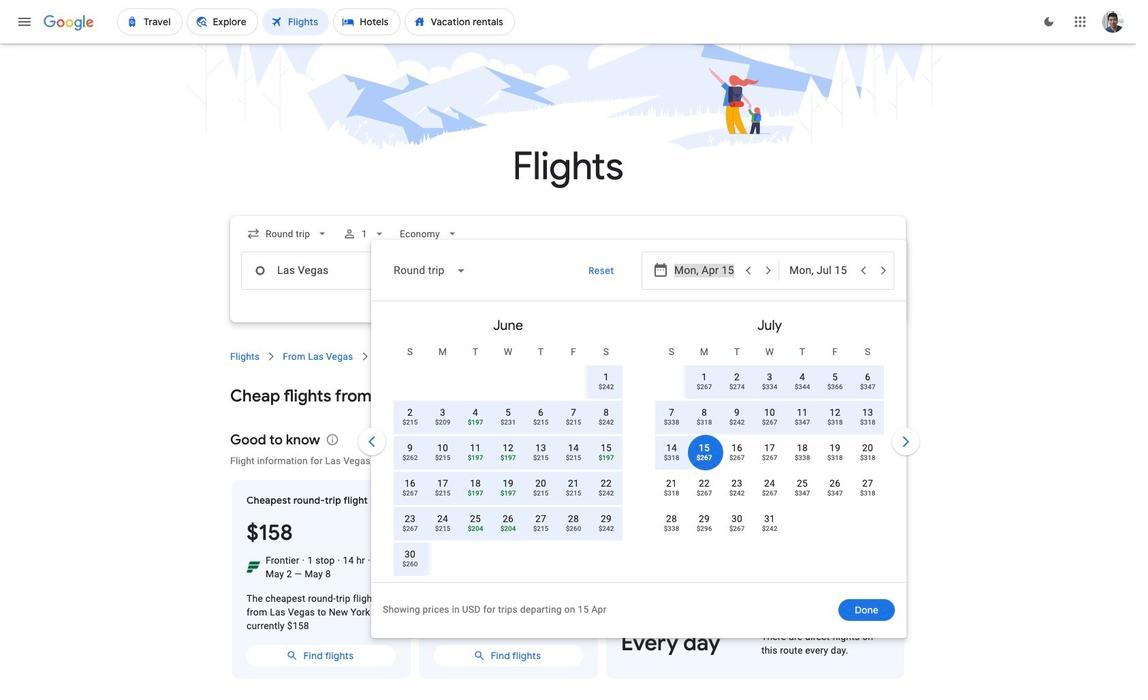 Task type: locate. For each thing, give the bounding box(es) containing it.
monday, july 22, 2024 element
[[699, 476, 710, 490]]

2  image from the left
[[368, 553, 371, 567]]

wednesday, june 26, 2024 element
[[503, 512, 514, 526]]

1 , 204 us dollars element from the left
[[468, 526, 484, 532]]

1 horizontal spatial , 204 us dollars element
[[501, 526, 516, 532]]

thursday, july 18, 2024 element
[[797, 441, 808, 455]]

, 197 us dollars element up the tuesday, june 18, 2024 element on the bottom left of page
[[468, 455, 484, 461]]

0 horizontal spatial , 204 us dollars element
[[468, 526, 484, 532]]

, 197 us dollars element for the tuesday, june 18, 2024 element on the bottom left of page
[[468, 490, 484, 497]]

2 , 347 us dollars element from the top
[[795, 490, 811, 497]]

2 vertical spatial , 318 us dollars element
[[664, 490, 680, 497]]

, 215 us dollars element for thursday, june 6, 2024 element at left
[[533, 419, 549, 426]]

, 242 us dollars element for wednesday, july 31, 2024 element
[[762, 526, 778, 532]]

, 347 us dollars element for thursday, july 25, 2024 element on the bottom of the page
[[795, 490, 811, 497]]

, 338 us dollars element for "sunday, july 28, 2024" element
[[664, 526, 680, 532]]

, 267 us dollars element for sunday, june 23, 2024 element
[[403, 526, 418, 532]]

1  image from the left
[[302, 553, 305, 567]]

, 260 us dollars element right thursday, june 27, 2024 element
[[566, 526, 582, 532]]

row down sunday, june 23, 2024 element
[[394, 541, 427, 580]]

, 215 us dollars element
[[403, 419, 418, 426], [533, 419, 549, 426], [566, 419, 582, 426], [435, 455, 451, 461], [533, 455, 549, 461], [566, 455, 582, 461], [435, 490, 451, 497], [533, 490, 549, 497], [566, 490, 582, 497], [435, 526, 451, 532], [533, 526, 549, 532]]

1 vertical spatial , 338 us dollars element
[[795, 455, 811, 461]]

, 267 us dollars element up monday, july 8, 2024 "element"
[[697, 384, 713, 391]]

, 347 us dollars element for thursday, july 11, 2024 element on the bottom of the page
[[795, 419, 811, 426]]

tuesday, june 25, 2024 element
[[470, 512, 481, 526]]

, 215 us dollars element for thursday, june 13, 2024 element
[[533, 455, 549, 461]]

wednesday, july 3, 2024 element
[[767, 370, 773, 384]]

, 197 us dollars element up saturday, june 22, 2024 "element"
[[599, 455, 614, 461]]

, 215 us dollars element up monday, june 17, 2024 element
[[435, 455, 451, 461]]

, 197 us dollars element for "wednesday, june 19, 2024" element
[[501, 490, 516, 497]]

1 vertical spatial , 347 us dollars element
[[795, 490, 811, 497]]

, 267 us dollars element for tuesday, july 30, 2024 element on the bottom of the page
[[730, 526, 745, 532]]

, 215 us dollars element up the sunday, june 9, 2024 element at the bottom left
[[403, 419, 418, 426]]

, 267 us dollars element up wednesday, july 17, 2024 element
[[762, 419, 778, 426]]

2 vertical spatial , 338 us dollars element
[[664, 526, 680, 532]]

, 197 us dollars element up "wednesday, june 19, 2024" element
[[501, 455, 516, 461]]

 image
[[338, 553, 340, 567]]

sunday, july 28, 2024 element
[[667, 512, 678, 526]]

0 vertical spatial , 318 us dollars element
[[697, 419, 713, 426]]

, 267 us dollars element up wednesday, july 24, 2024 element
[[762, 455, 778, 461]]

, 318 us dollars element
[[697, 419, 713, 426], [664, 455, 680, 461], [664, 490, 680, 497]]

, 267 us dollars element for wednesday, july 10, 2024 element
[[762, 419, 778, 426]]

1 , 347 us dollars element from the top
[[795, 419, 811, 426]]

thursday, june 6, 2024 element
[[538, 406, 544, 419]]

, 318 us dollars element up "sunday, july 28, 2024" element
[[664, 490, 680, 497]]

, 197 us dollars element for tuesday, june 11, 2024 'element'
[[468, 455, 484, 461]]

, 267 us dollars element up sunday, june 23, 2024 element
[[403, 490, 418, 497]]

 image
[[302, 553, 305, 567], [368, 553, 371, 567]]

, 242 us dollars element up the tuesday, july 16, 2024 element
[[730, 419, 745, 426]]

, 267 us dollars element for wednesday, july 17, 2024 element
[[762, 455, 778, 461]]

, 318 us dollars element for "sunday, july 14, 2024" element
[[664, 455, 680, 461]]

, 242 us dollars element
[[599, 384, 614, 391], [599, 419, 614, 426], [730, 419, 745, 426], [599, 490, 614, 497], [730, 490, 745, 497], [599, 526, 614, 532], [762, 526, 778, 532]]

grid
[[378, 307, 901, 590]]

2 row group from the left
[[639, 307, 901, 577]]

, 318 us dollars element for monday, july 8, 2024 "element"
[[697, 419, 713, 426]]

, 197 us dollars element up tuesday, june 25, 2024 "element" on the left bottom of the page
[[468, 490, 484, 497]]

, 267 us dollars element for monday, july 22, 2024 element
[[697, 490, 713, 497]]

, 209 us dollars element
[[435, 419, 451, 426]]

monday, july 1, 2024 element
[[702, 370, 708, 384]]

0 vertical spatial , 338 us dollars element
[[664, 419, 680, 426]]

, 242 us dollars element right tuesday, july 30, 2024 element on the bottom of the page
[[762, 526, 778, 532]]

1 row group from the left
[[378, 307, 639, 580]]

, 242 us dollars element right friday, june 28, 2024 element
[[599, 526, 614, 532]]

, 267 us dollars element up sunday, june 30, 2024 element
[[403, 526, 418, 532]]

, 242 us dollars element up tuesday, july 30, 2024 element on the bottom of the page
[[730, 490, 745, 497]]

1 vertical spatial , 260 us dollars element
[[403, 561, 418, 568]]

, 338 us dollars element left , 296 us dollars 'element'
[[664, 526, 680, 532]]

, 204 us dollars element right monday, june 24, 2024 'element'
[[468, 526, 484, 532]]

, 242 us dollars element for tuesday, july 9, 2024 "element"
[[730, 419, 745, 426]]

, 215 us dollars element right sunday, june 23, 2024 element
[[435, 526, 451, 532]]

, 260 us dollars element
[[566, 526, 582, 532], [403, 561, 418, 568]]

, 215 us dollars element up thursday, june 20, 2024 element at the bottom of the page
[[533, 455, 549, 461]]

row down monday, july 22, 2024 element
[[656, 506, 787, 545]]

, 267 us dollars element for wednesday, july 24, 2024 element
[[762, 490, 778, 497]]

friday, june 7, 2024 element
[[571, 406, 577, 419]]

, 267 us dollars element up monday, july 29, 2024 element
[[697, 490, 713, 497]]

previous image
[[356, 425, 389, 458]]

, 347 us dollars element right wednesday, july 24, 2024 element
[[795, 490, 811, 497]]

monday, july 29, 2024 element
[[699, 512, 710, 526]]

, 260 us dollars element down sunday, june 23, 2024 element
[[403, 561, 418, 568]]

row down "wednesday, june 19, 2024" element
[[394, 506, 623, 545]]

tuesday, june 4, 2024 element
[[473, 406, 479, 419]]

, 347 us dollars element
[[795, 419, 811, 426], [795, 490, 811, 497]]

, 267 us dollars element up tuesday, july 23, 2024 element at the bottom of the page
[[730, 455, 745, 461]]

, 262 us dollars element
[[403, 455, 418, 461]]

, 197 us dollars element
[[468, 419, 484, 426], [468, 455, 484, 461], [501, 455, 516, 461], [599, 455, 614, 461], [468, 490, 484, 497], [501, 490, 516, 497]]

row group
[[378, 307, 639, 580], [639, 307, 901, 577]]

, 215 us dollars element right wednesday, june 26, 2024 element
[[533, 526, 549, 532]]

None field
[[241, 222, 335, 246], [395, 222, 465, 246], [383, 254, 478, 287], [241, 222, 335, 246], [395, 222, 465, 246], [383, 254, 478, 287]]

, 318 us dollars element up the monday, july 15, 2024, return date. element
[[697, 419, 713, 426]]

Departure text field
[[675, 252, 769, 289], [675, 252, 738, 289]]

thursday, july 11, 2024 element
[[797, 406, 808, 419]]

0 horizontal spatial  image
[[302, 553, 305, 567]]

, 267 us dollars element up monday, july 22, 2024 element
[[697, 455, 713, 461]]

, 267 us dollars element up wednesday, july 31, 2024 element
[[762, 490, 778, 497]]

, 231 us dollars element
[[501, 419, 516, 426]]

, 242 us dollars element for saturday, june 8, 2024 element on the right of the page
[[599, 419, 614, 426]]

, 197 us dollars element up tuesday, june 11, 2024 'element'
[[468, 419, 484, 426]]

, 242 us dollars element up saturday, june 15, 2024 element
[[599, 419, 614, 426]]

, 318 us dollars element up sunday, july 21, 2024 element
[[664, 455, 680, 461]]

tuesday, july 2, 2024 element
[[735, 370, 740, 384]]

, 242 us dollars element up saturday, june 8, 2024 element on the right of the page
[[599, 384, 614, 391]]

, 215 us dollars element for friday, june 21, 2024 element
[[566, 490, 582, 497]]

, 338 us dollars element up "sunday, july 14, 2024" element
[[664, 419, 680, 426]]

Flight search field
[[219, 216, 923, 638]]

, 215 us dollars element up monday, june 24, 2024 'element'
[[435, 490, 451, 497]]

cell
[[819, 365, 852, 399], [852, 365, 885, 399], [819, 401, 852, 434], [852, 401, 885, 434], [819, 436, 852, 469], [852, 436, 885, 469], [819, 472, 852, 504], [852, 472, 885, 504]]

swap origin and destination. image
[[428, 262, 444, 279]]

1 horizontal spatial , 260 us dollars element
[[566, 526, 582, 532]]

, 204 us dollars element
[[468, 526, 484, 532], [501, 526, 516, 532]]

, 274 us dollars element
[[730, 384, 745, 391]]

row
[[590, 359, 623, 403], [688, 359, 885, 403], [394, 399, 623, 438], [656, 399, 885, 438], [394, 435, 623, 474], [656, 435, 885, 474], [394, 470, 623, 509], [656, 470, 885, 509], [394, 506, 623, 545], [656, 506, 787, 545], [394, 541, 427, 580]]

, 215 us dollars element up friday, june 21, 2024 element
[[566, 455, 582, 461]]

, 204 us dollars element right tuesday, june 25, 2024 "element" on the left bottom of the page
[[501, 526, 516, 532]]

row up wednesday, june 26, 2024 element
[[394, 470, 623, 509]]

, 347 us dollars element up thursday, july 18, 2024 element
[[795, 419, 811, 426]]

, 338 us dollars element
[[664, 419, 680, 426], [795, 455, 811, 461], [664, 526, 680, 532]]

1 horizontal spatial  image
[[368, 553, 371, 567]]

, 296 us dollars element
[[697, 526, 713, 532]]

wednesday, june 5, 2024 element
[[506, 406, 511, 419]]

0 vertical spatial , 260 us dollars element
[[566, 526, 582, 532]]

, 267 us dollars element for sunday, june 16, 2024 element
[[403, 490, 418, 497]]

sunday, june 9, 2024 element
[[408, 441, 413, 455]]

row up wednesday, july 17, 2024 element
[[656, 399, 885, 438]]

tuesday, july 30, 2024 element
[[732, 512, 743, 526]]

, 215 us dollars element for friday, june 7, 2024 element
[[566, 419, 582, 426]]

, 215 us dollars element for monday, june 17, 2024 element
[[435, 490, 451, 497]]

, 242 us dollars element up saturday, june 29, 2024 element
[[599, 490, 614, 497]]

, 215 us dollars element up friday, june 14, 2024 "element"
[[566, 419, 582, 426]]

, 267 us dollars element
[[697, 384, 713, 391], [762, 419, 778, 426], [697, 455, 713, 461], [730, 455, 745, 461], [762, 455, 778, 461], [403, 490, 418, 497], [697, 490, 713, 497], [762, 490, 778, 497], [403, 526, 418, 532], [730, 526, 745, 532]]

change appearance image
[[1033, 5, 1066, 38]]

friday, june 21, 2024 element
[[568, 476, 579, 490]]

, 242 us dollars element for saturday, june 1, 2024 element
[[599, 384, 614, 391]]

, 197 us dollars element up wednesday, june 26, 2024 element
[[501, 490, 516, 497]]

saturday, june 22, 2024 element
[[601, 476, 612, 490]]

, 334 us dollars element
[[762, 384, 778, 391]]

0 vertical spatial , 347 us dollars element
[[795, 419, 811, 426]]

tuesday, july 16, 2024 element
[[732, 441, 743, 455]]

, 267 us dollars element right , 296 us dollars 'element'
[[730, 526, 745, 532]]

2 , 204 us dollars element from the left
[[501, 526, 516, 532]]

row up wednesday, july 24, 2024 element
[[656, 435, 885, 474]]

tuesday, june 11, 2024 element
[[470, 441, 481, 455]]

, 215 us dollars element up thursday, june 13, 2024 element
[[533, 419, 549, 426]]

, 267 us dollars element for the tuesday, july 16, 2024 element
[[730, 455, 745, 461]]

, 338 us dollars element up thursday, july 25, 2024 element on the bottom of the page
[[795, 455, 811, 461]]

, 215 us dollars element up friday, june 28, 2024 element
[[566, 490, 582, 497]]

row up thursday, july 11, 2024 element on the bottom of the page
[[688, 359, 885, 403]]

, 215 us dollars element up thursday, june 27, 2024 element
[[533, 490, 549, 497]]

0 horizontal spatial , 260 us dollars element
[[403, 561, 418, 568]]

, 344 us dollars element
[[795, 384, 811, 391]]

1 vertical spatial , 318 us dollars element
[[664, 455, 680, 461]]



Task type: describe. For each thing, give the bounding box(es) containing it.
, 197 us dollars element for tuesday, june 4, 2024 element
[[468, 419, 484, 426]]

monday, june 3, 2024 element
[[440, 406, 446, 419]]

sunday, july 14, 2024 element
[[667, 441, 678, 455]]

, 197 us dollars element for "wednesday, june 12, 2024" element at the left
[[501, 455, 516, 461]]

saturday, june 1, 2024 element
[[604, 370, 609, 384]]

, 260 us dollars element for sunday, june 30, 2024 element
[[403, 561, 418, 568]]

, 267 us dollars element for monday, july 1, 2024 element
[[697, 384, 713, 391]]

row up wednesday, july 31, 2024 element
[[656, 470, 885, 509]]

saturday, june 8, 2024 element
[[604, 406, 609, 419]]

, 215 us dollars element for sunday, june 2, 2024 element
[[403, 419, 418, 426]]

, 204 us dollars element for wednesday, june 26, 2024 element
[[501, 526, 516, 532]]

tuesday, july 23, 2024 element
[[732, 476, 743, 490]]

grid inside "flight" search field
[[378, 307, 901, 590]]

monday, june 10, 2024 element
[[438, 441, 449, 455]]

, 242 us dollars element for saturday, june 22, 2024 "element"
[[599, 490, 614, 497]]

, 215 us dollars element for monday, june 24, 2024 'element'
[[435, 526, 451, 532]]

main menu image
[[16, 14, 33, 30]]

, 318 us dollars element for sunday, july 21, 2024 element
[[664, 490, 680, 497]]

sunday, july 7, 2024 element
[[669, 406, 675, 419]]

thursday, june 13, 2024 element
[[536, 441, 547, 455]]

wednesday, july 24, 2024 element
[[765, 476, 776, 490]]

row up "wednesday, june 12, 2024" element at the left
[[394, 399, 623, 438]]

monday, june 17, 2024 element
[[438, 476, 449, 490]]

wednesday, june 12, 2024 element
[[503, 441, 514, 455]]

, 215 us dollars element for friday, june 14, 2024 "element"
[[566, 455, 582, 461]]

thursday, june 27, 2024 element
[[536, 512, 547, 526]]

sunday, june 16, 2024 element
[[405, 476, 416, 490]]

, 204 us dollars element for tuesday, june 25, 2024 "element" on the left bottom of the page
[[468, 526, 484, 532]]

row up "wednesday, june 19, 2024" element
[[394, 435, 623, 474]]

saturday, june 15, 2024 element
[[601, 441, 612, 455]]

Return text field
[[790, 252, 853, 289]]

, 197 us dollars element for saturday, june 15, 2024 element
[[599, 455, 614, 461]]

wednesday, july 10, 2024 element
[[765, 406, 776, 419]]

tuesday, july 9, 2024 element
[[735, 406, 740, 419]]

saturday, june 29, 2024 element
[[601, 512, 612, 526]]

thursday, july 25, 2024 element
[[797, 476, 808, 490]]

row up saturday, june 8, 2024 element on the right of the page
[[590, 359, 623, 403]]

thursday, june 20, 2024 element
[[536, 476, 547, 490]]

monday, july 15, 2024, return date. element
[[699, 441, 710, 455]]

sunday, june 23, 2024 element
[[405, 512, 416, 526]]

wednesday, july 31, 2024 element
[[765, 512, 776, 526]]

, 215 us dollars element for monday, june 10, 2024 element
[[435, 455, 451, 461]]

, 260 us dollars element for friday, june 28, 2024 element
[[566, 526, 582, 532]]

, 215 us dollars element for thursday, june 27, 2024 element
[[533, 526, 549, 532]]

, 242 us dollars element for saturday, june 29, 2024 element
[[599, 526, 614, 532]]

monday, june 24, 2024 element
[[438, 512, 449, 526]]

sunday, june 2, 2024 element
[[408, 406, 413, 419]]

, 267 us dollars element for the monday, july 15, 2024, return date. element
[[697, 455, 713, 461]]

tuesday, june 18, 2024 element
[[470, 476, 481, 490]]

monday, july 8, 2024 element
[[702, 406, 708, 419]]

friday, june 28, 2024 element
[[568, 512, 579, 526]]

Return text field
[[790, 252, 884, 289]]

, 338 us dollars element for sunday, july 7, 2024 element
[[664, 419, 680, 426]]

, 215 us dollars element for thursday, june 20, 2024 element at the bottom of the page
[[533, 490, 549, 497]]

Where from? text field
[[241, 252, 434, 290]]

, 338 us dollars element for thursday, july 18, 2024 element
[[795, 455, 811, 461]]

wednesday, july 17, 2024 element
[[765, 441, 776, 455]]

sunday, june 30, 2024 element
[[405, 547, 416, 561]]

wednesday, june 19, 2024 element
[[503, 476, 514, 490]]

, 242 us dollars element for tuesday, july 23, 2024 element at the bottom of the page
[[730, 490, 745, 497]]

sunday, july 21, 2024 element
[[667, 476, 678, 490]]

friday, june 14, 2024 element
[[568, 441, 579, 455]]



Task type: vqa. For each thing, say whether or not it's contained in the screenshot.
the edit
no



